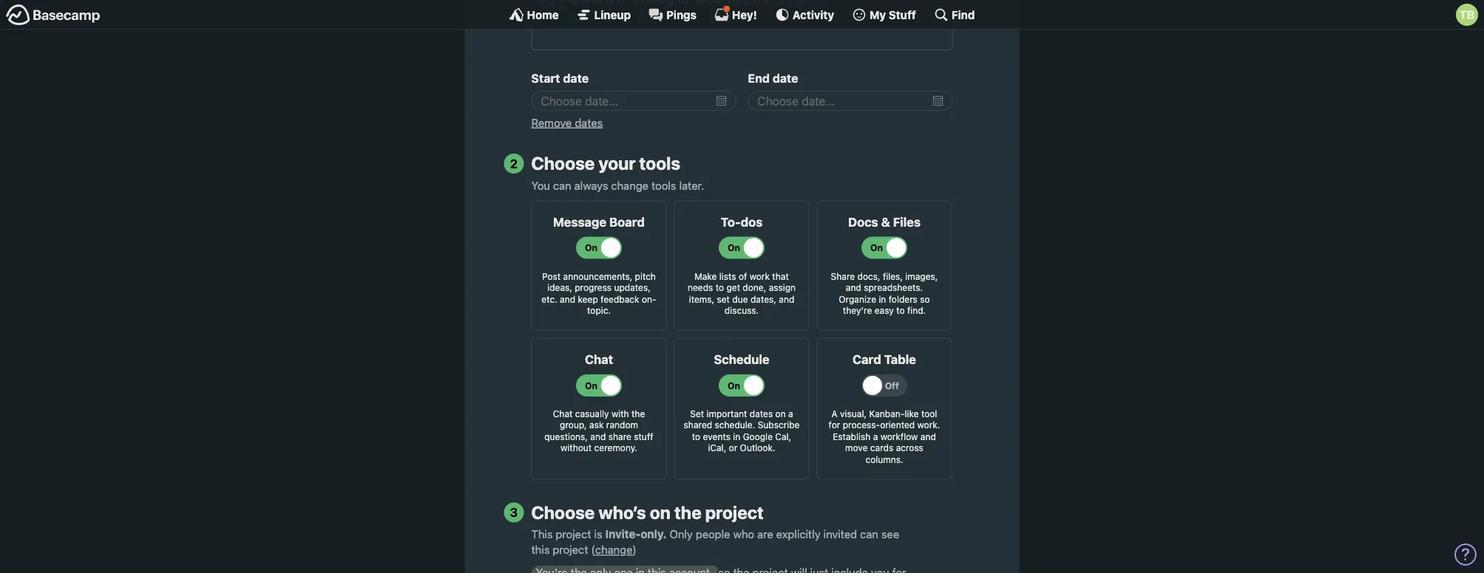 Task type: locate. For each thing, give the bounding box(es) containing it.
2 date from the left
[[773, 72, 798, 86]]

to
[[716, 283, 724, 293], [896, 306, 905, 317], [692, 432, 700, 443]]

dates
[[575, 116, 603, 129], [750, 409, 773, 420]]

dates right remove
[[575, 116, 603, 129]]

1 vertical spatial a
[[873, 432, 878, 443]]

0 horizontal spatial dates
[[575, 116, 603, 129]]

0 horizontal spatial choose date… field
[[531, 91, 736, 111]]

1 horizontal spatial can
[[860, 529, 878, 542]]

on-
[[642, 295, 656, 305]]

0 vertical spatial dates
[[575, 116, 603, 129]]

and down ideas, on the left
[[560, 295, 575, 305]]

etc.
[[542, 295, 557, 305]]

remove dates
[[531, 116, 603, 129]]

project up who
[[705, 503, 764, 524]]

can left see
[[860, 529, 878, 542]]

project left is
[[556, 529, 591, 542]]

change )
[[595, 544, 637, 557]]

0 vertical spatial on
[[775, 409, 786, 420]]

1 vertical spatial chat
[[553, 409, 573, 420]]

choose up you
[[531, 153, 595, 174]]

schedule
[[714, 353, 770, 367]]

can right you
[[553, 179, 571, 192]]

1 choose from the top
[[531, 153, 595, 174]]

to down the folders
[[896, 306, 905, 317]]

events
[[703, 432, 731, 443]]

my stuff
[[870, 8, 916, 21]]

card
[[853, 353, 881, 367]]

kanban-
[[869, 409, 905, 420]]

hey!
[[732, 8, 757, 21]]

1 horizontal spatial a
[[873, 432, 878, 443]]

a inside a visual, kanban-like tool for process-oriented work. establish a workflow and move cards across columns.
[[873, 432, 878, 443]]

and
[[846, 283, 861, 293], [560, 295, 575, 305], [779, 295, 794, 305], [590, 432, 606, 443], [921, 432, 936, 443]]

0 vertical spatial can
[[553, 179, 571, 192]]

1 horizontal spatial the
[[674, 503, 702, 524]]

post announcements, pitch ideas, progress updates, etc. and keep feedback on- topic.
[[542, 272, 656, 317]]

post
[[542, 272, 561, 282]]

keep
[[578, 295, 598, 305]]

project
[[705, 503, 764, 524], [556, 529, 591, 542], [553, 544, 588, 557]]

a up cards
[[873, 432, 878, 443]]

end
[[748, 72, 770, 86]]

)
[[633, 544, 637, 557]]

3
[[510, 506, 518, 520]]

across
[[896, 444, 924, 454]]

chat down "topic."
[[585, 353, 613, 367]]

chat up group,
[[553, 409, 573, 420]]

1 vertical spatial on
[[650, 503, 671, 524]]

due
[[732, 295, 748, 305]]

0 horizontal spatial the
[[632, 409, 645, 420]]

tools
[[639, 153, 680, 174], [652, 179, 676, 192]]

so
[[920, 295, 930, 305]]

2 choose from the top
[[531, 503, 595, 524]]

columns.
[[866, 455, 903, 466]]

1 horizontal spatial date
[[773, 72, 798, 86]]

on up the subscribe
[[775, 409, 786, 420]]

dates inside set important dates on a shared schedule. subscribe to events in google cal, ical, or outlook.
[[750, 409, 773, 420]]

work
[[750, 272, 770, 282]]

Choose date… field
[[531, 91, 736, 111], [748, 91, 953, 111]]

get
[[727, 283, 740, 293]]

questions,
[[544, 432, 588, 443]]

on inside set important dates on a shared schedule. subscribe to events in google cal, ical, or outlook.
[[775, 409, 786, 420]]

feedback
[[601, 295, 639, 305]]

ical,
[[708, 444, 726, 454]]

and down the ask
[[590, 432, 606, 443]]

date for start date
[[563, 72, 589, 86]]

for
[[829, 421, 840, 431]]

1 vertical spatial project
[[556, 529, 591, 542]]

the right with
[[632, 409, 645, 420]]

only.
[[641, 529, 667, 542]]

of
[[739, 272, 747, 282]]

a inside set important dates on a shared schedule. subscribe to events in google cal, ical, or outlook.
[[788, 409, 793, 420]]

0 vertical spatial choose
[[531, 153, 595, 174]]

done,
[[743, 283, 766, 293]]

oriented
[[880, 421, 915, 431]]

0 horizontal spatial in
[[733, 432, 740, 443]]

1 horizontal spatial in
[[879, 295, 886, 305]]

progress
[[575, 283, 612, 293]]

change
[[611, 179, 649, 192], [595, 544, 633, 557]]

invite-
[[605, 529, 641, 542]]

2 vertical spatial to
[[692, 432, 700, 443]]

work.
[[917, 421, 940, 431]]

0 horizontal spatial can
[[553, 179, 571, 192]]

organize
[[839, 295, 876, 305]]

choose up this
[[531, 503, 595, 524]]

tools up later.
[[639, 153, 680, 174]]

share
[[608, 432, 631, 443]]

0 vertical spatial tools
[[639, 153, 680, 174]]

the inside chat casually with the group, ask random questions, and share stuff without ceremony.
[[632, 409, 645, 420]]

and down work.
[[921, 432, 936, 443]]

in down schedule.
[[733, 432, 740, 443]]

and up organize
[[846, 283, 861, 293]]

2 vertical spatial project
[[553, 544, 588, 557]]

0 vertical spatial to
[[716, 283, 724, 293]]

share docs, files, images, and spreadsheets. organize in folders so they're easy to find.
[[831, 272, 938, 317]]

1 date from the left
[[563, 72, 589, 86]]

project left ( on the left of the page
[[553, 544, 588, 557]]

lineup link
[[577, 7, 631, 22]]

set important dates on a shared schedule. subscribe to events in google cal, ical, or outlook.
[[684, 409, 800, 454]]

choose your tools
[[531, 153, 680, 174]]

1 horizontal spatial dates
[[750, 409, 773, 420]]

ideas,
[[547, 283, 572, 293]]

0 horizontal spatial a
[[788, 409, 793, 420]]

1 vertical spatial to
[[896, 306, 905, 317]]

change down your
[[611, 179, 649, 192]]

date right end
[[773, 72, 798, 86]]

that
[[772, 272, 789, 282]]

lineup
[[594, 8, 631, 21]]

set
[[690, 409, 704, 420]]

0 horizontal spatial chat
[[553, 409, 573, 420]]

hey! button
[[714, 5, 757, 22]]

or
[[729, 444, 737, 454]]

in up easy
[[879, 295, 886, 305]]

make
[[695, 272, 717, 282]]

the for on
[[674, 503, 702, 524]]

activity
[[793, 8, 834, 21]]

chat inside chat casually with the group, ask random questions, and share stuff without ceremony.
[[553, 409, 573, 420]]

this
[[531, 544, 550, 557]]

a visual, kanban-like tool for process-oriented work. establish a workflow and move cards across columns.
[[829, 409, 940, 466]]

to up set
[[716, 283, 724, 293]]

0 vertical spatial the
[[632, 409, 645, 420]]

tools left later.
[[652, 179, 676, 192]]

1 horizontal spatial chat
[[585, 353, 613, 367]]

and down assign
[[779, 295, 794, 305]]

1 horizontal spatial choose date… field
[[748, 91, 953, 111]]

choose
[[531, 153, 595, 174], [531, 503, 595, 524]]

to inside share docs, files, images, and spreadsheets. organize in folders so they're easy to find.
[[896, 306, 905, 317]]

a
[[788, 409, 793, 420], [873, 432, 878, 443]]

2 horizontal spatial to
[[896, 306, 905, 317]]

stuff
[[889, 8, 916, 21]]

a up the subscribe
[[788, 409, 793, 420]]

0 horizontal spatial to
[[692, 432, 700, 443]]

lists
[[719, 272, 736, 282]]

1 vertical spatial choose
[[531, 503, 595, 524]]

remove
[[531, 116, 572, 129]]

the up only
[[674, 503, 702, 524]]

on up only.
[[650, 503, 671, 524]]

0 horizontal spatial on
[[650, 503, 671, 524]]

they're
[[843, 306, 872, 317]]

0 vertical spatial a
[[788, 409, 793, 420]]

1 horizontal spatial on
[[775, 409, 786, 420]]

date right start
[[563, 72, 589, 86]]

1 vertical spatial dates
[[750, 409, 773, 420]]

visual,
[[840, 409, 867, 420]]

0 vertical spatial in
[[879, 295, 886, 305]]

change down the invite- at the bottom
[[595, 544, 633, 557]]

choose for choose who's on the project
[[531, 503, 595, 524]]

1 choose date… field from the left
[[531, 91, 736, 111]]

1 vertical spatial the
[[674, 503, 702, 524]]

1 vertical spatial can
[[860, 529, 878, 542]]

1 vertical spatial in
[[733, 432, 740, 443]]

2 choose date… field from the left
[[748, 91, 953, 111]]

0 horizontal spatial date
[[563, 72, 589, 86]]

0 vertical spatial project
[[705, 503, 764, 524]]

1 horizontal spatial to
[[716, 283, 724, 293]]

to down shared
[[692, 432, 700, 443]]

chat
[[585, 353, 613, 367], [553, 409, 573, 420]]

only
[[670, 529, 693, 542]]

can
[[553, 179, 571, 192], [860, 529, 878, 542]]

choose who's on the project
[[531, 503, 764, 524]]

dates up the subscribe
[[750, 409, 773, 420]]

0 vertical spatial chat
[[585, 353, 613, 367]]



Task type: describe. For each thing, give the bounding box(es) containing it.
you can always change tools later.
[[531, 179, 704, 192]]

make lists of work that needs to get done, assign items, set due dates, and discuss.
[[688, 272, 796, 317]]

Add a description (optional) text field
[[531, 0, 953, 51]]

choose for choose your tools
[[531, 153, 595, 174]]

in inside set important dates on a shared schedule. subscribe to events in google cal, ical, or outlook.
[[733, 432, 740, 443]]

(
[[591, 544, 595, 557]]

end date
[[748, 72, 798, 86]]

and inside "post announcements, pitch ideas, progress updates, etc. and keep feedback on- topic."
[[560, 295, 575, 305]]

images,
[[905, 272, 938, 282]]

a
[[832, 409, 838, 420]]

like
[[905, 409, 919, 420]]

who
[[733, 529, 754, 542]]

is
[[594, 529, 602, 542]]

to-
[[721, 215, 741, 230]]

with
[[612, 409, 629, 420]]

pitch
[[635, 272, 656, 282]]

discuss.
[[725, 306, 759, 317]]

change link
[[595, 544, 633, 557]]

chat for chat casually with the group, ask random questions, and share stuff without ceremony.
[[553, 409, 573, 420]]

my stuff button
[[852, 7, 916, 22]]

switch accounts image
[[6, 4, 101, 27]]

casually
[[575, 409, 609, 420]]

docs & files
[[848, 215, 921, 230]]

find button
[[934, 7, 975, 22]]

start date
[[531, 72, 589, 86]]

chat casually with the group, ask random questions, and share stuff without ceremony.
[[544, 409, 654, 454]]

and inside chat casually with the group, ask random questions, and share stuff without ceremony.
[[590, 432, 606, 443]]

later.
[[679, 179, 704, 192]]

and inside share docs, files, images, and spreadsheets. organize in folders so they're easy to find.
[[846, 283, 861, 293]]

items,
[[689, 295, 714, 305]]

choose date… field for start date
[[531, 91, 736, 111]]

important
[[707, 409, 747, 420]]

share
[[831, 272, 855, 282]]

see
[[881, 529, 899, 542]]

random
[[606, 421, 638, 431]]

always
[[574, 179, 608, 192]]

assign
[[769, 283, 796, 293]]

home link
[[509, 7, 559, 22]]

find
[[952, 8, 975, 21]]

board
[[609, 215, 645, 230]]

docs
[[848, 215, 878, 230]]

chat for chat
[[585, 353, 613, 367]]

invited
[[824, 529, 857, 542]]

set
[[717, 295, 730, 305]]

dos
[[741, 215, 763, 230]]

to inside set important dates on a shared schedule. subscribe to events in google cal, ical, or outlook.
[[692, 432, 700, 443]]

in inside share docs, files, images, and spreadsheets. organize in folders so they're easy to find.
[[879, 295, 886, 305]]

find.
[[907, 306, 926, 317]]

remove dates link
[[531, 116, 603, 129]]

start
[[531, 72, 560, 86]]

explicitly
[[776, 529, 821, 542]]

group,
[[560, 421, 587, 431]]

this
[[531, 529, 553, 542]]

google
[[743, 432, 773, 443]]

and inside 'make lists of work that needs to get done, assign items, set due dates, and discuss.'
[[779, 295, 794, 305]]

table
[[884, 353, 916, 367]]

choose date… field for end date
[[748, 91, 953, 111]]

&
[[881, 215, 890, 230]]

process-
[[843, 421, 880, 431]]

message
[[553, 215, 607, 230]]

tim burton image
[[1456, 4, 1478, 26]]

project inside only people who are explicitly invited can see this project (
[[553, 544, 588, 557]]

my
[[870, 8, 886, 21]]

to inside 'make lists of work that needs to get done, assign items, set due dates, and discuss.'
[[716, 283, 724, 293]]

without
[[561, 444, 592, 454]]

files
[[893, 215, 921, 230]]

main element
[[0, 0, 1484, 30]]

date for end date
[[773, 72, 798, 86]]

folders
[[889, 295, 918, 305]]

stuff
[[634, 432, 654, 443]]

to-dos
[[721, 215, 763, 230]]

1 vertical spatial tools
[[652, 179, 676, 192]]

you
[[531, 179, 550, 192]]

2
[[510, 157, 518, 171]]

announcements,
[[563, 272, 632, 282]]

topic.
[[587, 306, 611, 317]]

workflow
[[880, 432, 918, 443]]

and inside a visual, kanban-like tool for process-oriented work. establish a workflow and move cards across columns.
[[921, 432, 936, 443]]

outlook.
[[740, 444, 775, 454]]

home
[[527, 8, 559, 21]]

establish
[[833, 432, 871, 443]]

needs
[[688, 283, 713, 293]]

updates,
[[614, 283, 651, 293]]

subscribe
[[758, 421, 800, 431]]

can inside only people who are explicitly invited can see this project (
[[860, 529, 878, 542]]

0 vertical spatial change
[[611, 179, 649, 192]]

card table
[[853, 353, 916, 367]]

cal,
[[775, 432, 791, 443]]

ceremony.
[[594, 444, 637, 454]]

spreadsheets.
[[864, 283, 923, 293]]

1 vertical spatial change
[[595, 544, 633, 557]]

this project is invite-only.
[[531, 529, 667, 542]]

your
[[599, 153, 636, 174]]

the for with
[[632, 409, 645, 420]]

shared
[[684, 421, 712, 431]]



Task type: vqa. For each thing, say whether or not it's contained in the screenshot.
the images, on the right top
yes



